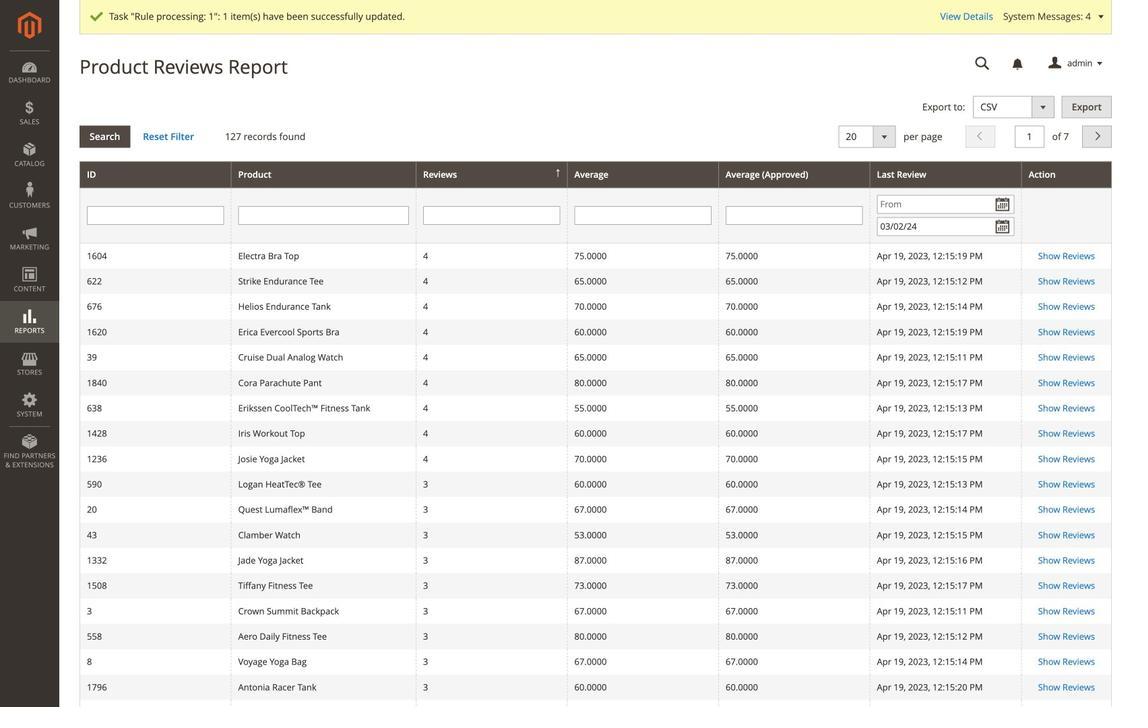 Task type: locate. For each thing, give the bounding box(es) containing it.
None text field
[[966, 52, 999, 75], [1015, 126, 1045, 148], [238, 206, 409, 225], [423, 206, 560, 225], [966, 52, 999, 75], [1015, 126, 1045, 148], [238, 206, 409, 225], [423, 206, 560, 225]]

menu bar
[[0, 51, 59, 477]]

magento admin panel image
[[18, 11, 41, 39]]

To text field
[[877, 217, 1015, 236]]

From text field
[[877, 195, 1015, 214]]

None text field
[[87, 206, 224, 225], [574, 206, 712, 225], [726, 206, 863, 225], [87, 206, 224, 225], [574, 206, 712, 225], [726, 206, 863, 225]]



